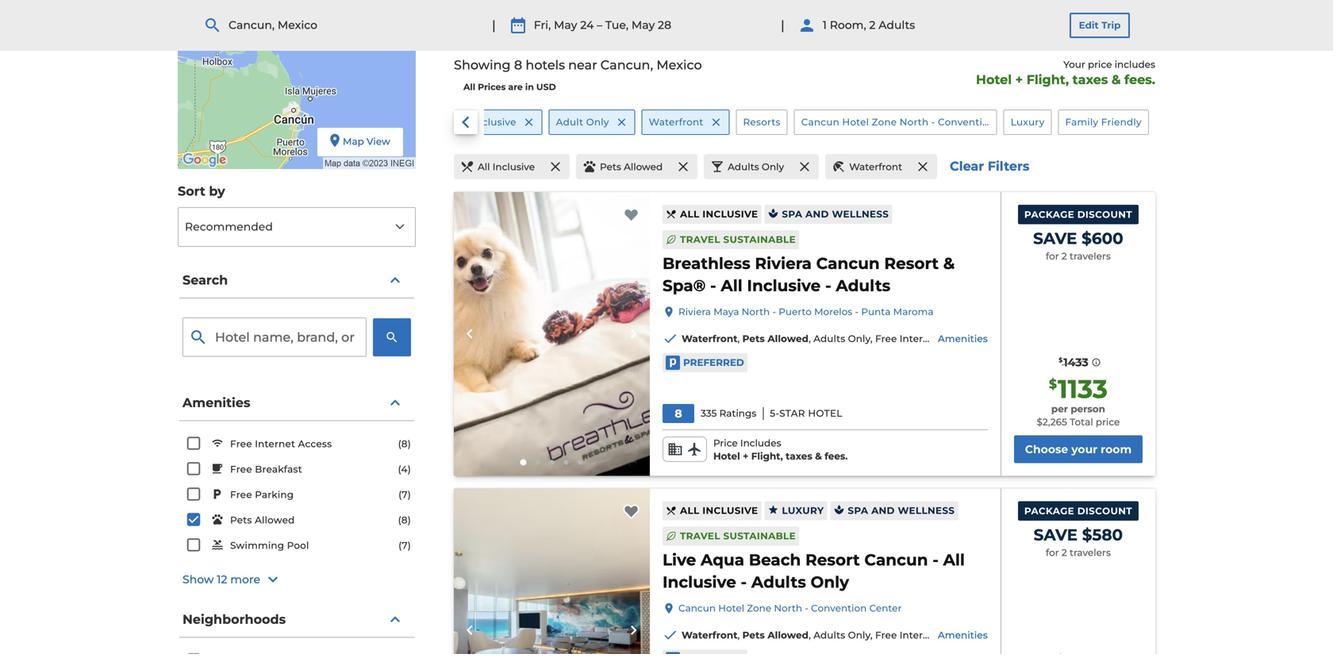 Task type: locate. For each thing, give the bounding box(es) containing it.
adults inside breathless riviera cancun resort & spa® - all inclusive - adults only
[[836, 276, 891, 295]]

maya
[[714, 306, 740, 317]]

fees.
[[1125, 72, 1156, 87], [825, 451, 848, 462]]

1 vertical spatial zone
[[747, 603, 772, 614]]

0 horizontal spatial taxes
[[786, 451, 813, 462]]

1 waterfront , pets allowed , adults only , free internet access , from the top
[[682, 333, 978, 344]]

0 vertical spatial save
[[1034, 229, 1078, 248]]

all inside live aqua beach resort cancun - all inclusive - adults only
[[944, 550, 965, 570]]

adult
[[556, 116, 584, 128]]

1 room, 2 adults
[[823, 18, 916, 32]]

resort right the 'beach'
[[806, 550, 860, 570]]

0 vertical spatial discount
[[1078, 209, 1133, 220]]

for 2 travelers down save $600
[[1046, 251, 1112, 262]]

2 travelers from the top
[[1070, 547, 1112, 559]]

0 horizontal spatial mexico
[[278, 18, 318, 32]]

photo carousel region for save $580
[[454, 489, 650, 654]]

cancun hotel zone north - convention center down live aqua beach resort cancun - all inclusive - adults only
[[679, 603, 902, 614]]

1 package from the top
[[1025, 209, 1075, 220]]

free for (7)
[[230, 489, 252, 501]]

adults right room,
[[879, 18, 916, 32]]

0 vertical spatial wellness
[[832, 208, 889, 220]]

taxes down star
[[786, 451, 813, 462]]

| for fri, may 24 – tue, may 28
[[492, 17, 496, 33]]

resort for adults
[[885, 254, 939, 273]]

save $580
[[1034, 525, 1124, 545]]

1 package discount from the top
[[1025, 209, 1133, 220]]

0 vertical spatial sustainable
[[724, 234, 796, 245]]

1 horizontal spatial &
[[944, 254, 955, 273]]

1 vertical spatial travel
[[680, 530, 721, 542]]

convention down live aqua beach resort cancun - all inclusive - adults only element
[[812, 603, 867, 614]]

1 vertical spatial save
[[1034, 525, 1078, 545]]

resort for only
[[806, 550, 860, 570]]

wellness
[[832, 208, 889, 220], [898, 505, 955, 516]]

pets allowed down adult only
[[600, 161, 663, 173]]

waterfront , pets allowed , adults only , free internet access , down morelos
[[682, 333, 978, 344]]

amenities
[[938, 333, 988, 344], [183, 395, 250, 410], [938, 630, 988, 641]]

2 package from the top
[[1025, 505, 1075, 517]]

discount up $600
[[1078, 209, 1133, 220]]

waterfront , pets allowed , adults only , free internet access , down live aqua beach resort cancun - all inclusive - adults only element
[[682, 630, 978, 641]]

go to image #4 image
[[564, 460, 569, 465]]

1 vertical spatial mexico
[[657, 57, 702, 73]]

1 vertical spatial (8)
[[398, 515, 411, 526]]

allowed
[[624, 161, 663, 173], [768, 333, 809, 344], [255, 515, 295, 526], [768, 630, 809, 641]]

0 horizontal spatial center
[[870, 603, 902, 614]]

2 save from the top
[[1034, 525, 1078, 545]]

prices
[[478, 82, 506, 92]]

| up showing
[[492, 17, 496, 33]]

1 vertical spatial 2
[[1062, 251, 1068, 262]]

may left 28
[[632, 18, 655, 32]]

1 vertical spatial taxes
[[786, 451, 813, 462]]

1 vertical spatial (7)
[[399, 540, 411, 551]]

travel
[[680, 234, 721, 245], [680, 530, 721, 542]]

price right your at the right
[[1089, 59, 1113, 70]]

1 horizontal spatial pets allowed
[[600, 161, 663, 173]]

0 vertical spatial travel sustainable
[[680, 234, 796, 245]]

travel sustainable up breathless
[[680, 234, 796, 245]]

north down live aqua beach resort cancun - all inclusive - adults only
[[774, 603, 803, 614]]

0 vertical spatial price
[[1089, 59, 1113, 70]]

1 for 2 travelers from the top
[[1046, 251, 1112, 262]]

0 vertical spatial $
[[1059, 357, 1063, 364]]

0 horizontal spatial resort
[[806, 550, 860, 570]]

adults only
[[728, 161, 785, 173]]

2 for from the top
[[1046, 547, 1060, 559]]

(8) for free internet access
[[398, 438, 411, 450]]

2 for save $600
[[1062, 251, 1068, 262]]

2 travel sustainable from the top
[[680, 530, 796, 542]]

travel up live
[[680, 530, 721, 542]]

price down "person"
[[1096, 417, 1121, 428]]

1 (8) from the top
[[398, 438, 411, 450]]

0 vertical spatial waterfront , pets allowed , adults only , free internet access ,
[[682, 333, 978, 344]]

package up save $600
[[1025, 209, 1075, 220]]

pets allowed down free parking
[[230, 515, 295, 526]]

save for save $600
[[1034, 229, 1078, 248]]

1 horizontal spatial |
[[781, 17, 785, 33]]

riviera down 'spa®'
[[679, 306, 711, 317]]

0 horizontal spatial north
[[742, 306, 770, 317]]

resort inside breathless riviera cancun resort & spa® - all inclusive - adults only
[[885, 254, 939, 273]]

flight, down your at the right
[[1027, 72, 1070, 87]]

1 vertical spatial center
[[870, 603, 902, 614]]

$ inside $ 1433
[[1059, 357, 1063, 364]]

24
[[581, 18, 594, 32]]

2 right room,
[[870, 18, 876, 32]]

sustainable up the 'beach'
[[724, 530, 796, 542]]

package discount for $580
[[1025, 505, 1133, 517]]

1133
[[1059, 373, 1108, 404]]

taxes down your at the right
[[1073, 72, 1109, 87]]

2 waterfront , pets allowed , adults only , free internet access , from the top
[[682, 630, 978, 641]]

1 vertical spatial +
[[743, 451, 749, 462]]

2 (8) from the top
[[398, 515, 411, 526]]

your price includes hotel + flight, taxes & fees.
[[977, 59, 1156, 87]]

2 vertical spatial amenities
[[938, 630, 988, 641]]

choose your room button
[[1015, 435, 1143, 463]]

cancun inside live aqua beach resort cancun - all inclusive - adults only
[[865, 550, 929, 570]]

pets allowed
[[600, 161, 663, 173], [230, 515, 295, 526]]

taxes inside the your price includes hotel + flight, taxes & fees.
[[1073, 72, 1109, 87]]

waterfront , pets allowed , adults only , free internet access , for adults
[[682, 333, 978, 344]]

luxury up the 'beach'
[[782, 505, 824, 516]]

$ up per
[[1050, 376, 1058, 392]]

1 vertical spatial for
[[1046, 547, 1060, 559]]

1 vertical spatial $
[[1050, 376, 1058, 392]]

free
[[876, 333, 898, 344], [230, 438, 252, 450], [230, 464, 252, 475], [230, 489, 252, 501], [876, 630, 898, 641]]

aqua
[[701, 550, 745, 570]]

sort by
[[178, 183, 225, 199]]

1 | from the left
[[492, 17, 496, 33]]

1 travelers from the top
[[1070, 251, 1112, 262]]

save left $580
[[1034, 525, 1078, 545]]

north right maya
[[742, 306, 770, 317]]

1
[[823, 18, 827, 32]]

0 horizontal spatial may
[[554, 18, 578, 32]]

$ inside $ 1133 per person $2,265 total price
[[1050, 376, 1058, 392]]

1 vertical spatial flight,
[[752, 451, 784, 462]]

price inside the your price includes hotel + flight, taxes & fees.
[[1089, 59, 1113, 70]]

0 vertical spatial &
[[1112, 72, 1122, 87]]

0 vertical spatial pets allowed
[[600, 161, 663, 173]]

travel sustainable
[[680, 234, 796, 245], [680, 530, 796, 542]]

fees. down includes
[[1125, 72, 1156, 87]]

0 vertical spatial flight,
[[1027, 72, 1070, 87]]

price
[[714, 437, 738, 449]]

north up waterfront button
[[900, 116, 929, 128]]

2 down save $600
[[1062, 251, 1068, 262]]

1 discount from the top
[[1078, 209, 1133, 220]]

cancun hotel zone north - convention center up waterfront button
[[802, 116, 1032, 128]]

1 horizontal spatial $
[[1059, 357, 1063, 364]]

2 down save $580
[[1062, 547, 1068, 559]]

inclusive
[[473, 116, 517, 128], [493, 161, 535, 173], [703, 208, 759, 220], [748, 276, 821, 295], [703, 505, 759, 516], [663, 572, 737, 592]]

(8) down (4)
[[398, 515, 411, 526]]

package
[[1025, 209, 1075, 220], [1025, 505, 1075, 517]]

breathless riviera cancun resort & spa® - all inclusive - adults only
[[663, 254, 955, 317]]

neighborhoods button
[[179, 602, 414, 638]]

sustainable up breathless
[[724, 234, 796, 245]]

zone up waterfront button
[[872, 116, 897, 128]]

spa and wellness
[[782, 208, 889, 220], [848, 505, 955, 516]]

0 vertical spatial package discount
[[1025, 209, 1133, 220]]

2 package discount from the top
[[1025, 505, 1133, 517]]

adults
[[879, 18, 916, 32], [728, 161, 760, 173], [836, 276, 891, 295], [814, 333, 846, 344], [752, 572, 807, 592], [814, 630, 846, 641]]

0 vertical spatial travel
[[680, 234, 721, 245]]

taxes
[[1073, 72, 1109, 87], [786, 451, 813, 462]]

package discount up save $580
[[1025, 505, 1133, 517]]

0 vertical spatial spa
[[782, 208, 803, 220]]

edit trip button
[[1070, 13, 1131, 38]]

for 2 travelers
[[1046, 251, 1112, 262], [1046, 547, 1112, 559]]

1 horizontal spatial mexico
[[657, 57, 702, 73]]

luxury
[[1011, 116, 1045, 128], [782, 505, 824, 516]]

| left 1
[[781, 17, 785, 33]]

0 vertical spatial travelers
[[1070, 251, 1112, 262]]

0 vertical spatial +
[[1016, 72, 1024, 87]]

cancun, mexico
[[229, 18, 318, 32]]

resort up maroma
[[885, 254, 939, 273]]

for
[[1046, 251, 1060, 262], [1046, 547, 1060, 559]]

& inside breathless riviera cancun resort & spa® - all inclusive - adults only
[[944, 254, 955, 273]]

lounge/bar image
[[454, 489, 650, 654]]

1 vertical spatial luxury
[[782, 505, 824, 516]]

1 vertical spatial waterfront , pets allowed , adults only , free internet access ,
[[682, 630, 978, 641]]

1 vertical spatial and
[[872, 505, 895, 516]]

spa up live aqua beach resort cancun - all inclusive - adults only element
[[848, 505, 869, 516]]

1 travel sustainable from the top
[[680, 234, 796, 245]]

showing
[[454, 57, 511, 73]]

1 horizontal spatial fees.
[[1125, 72, 1156, 87]]

0 horizontal spatial fees.
[[825, 451, 848, 462]]

0 vertical spatial riviera
[[755, 254, 812, 273]]

2 vertical spatial internet
[[900, 630, 940, 641]]

8 left 335
[[675, 407, 683, 420]]

0 vertical spatial taxes
[[1073, 72, 1109, 87]]

pets down adult only
[[600, 161, 622, 173]]

for 2 travelers for $600
[[1046, 251, 1112, 262]]

package discount up save $600
[[1025, 209, 1133, 220]]

&
[[1112, 72, 1122, 87], [944, 254, 955, 273], [816, 451, 822, 462]]

center
[[999, 116, 1032, 128], [870, 603, 902, 614]]

riviera up the puerto
[[755, 254, 812, 273]]

1 photo carousel region from the top
[[454, 192, 650, 476]]

8 up are
[[514, 57, 523, 73]]

0 horizontal spatial &
[[816, 451, 822, 462]]

0 horizontal spatial and
[[806, 208, 830, 220]]

for for save $580
[[1046, 547, 1060, 559]]

adult only
[[556, 116, 610, 128]]

2 photo carousel region from the top
[[454, 489, 650, 654]]

for down save $600
[[1046, 251, 1060, 262]]

0 vertical spatial resort
[[885, 254, 939, 273]]

1 horizontal spatial cancun,
[[601, 57, 654, 73]]

map
[[343, 136, 364, 147]]

2 | from the left
[[781, 17, 785, 33]]

0 vertical spatial (7)
[[399, 489, 411, 501]]

zone down the 'beach'
[[747, 603, 772, 614]]

breathless riviera cancun resort & spa® - all inclusive - adults only - promoted element
[[663, 252, 988, 317]]

discount for save $580
[[1078, 505, 1133, 517]]

spa
[[782, 208, 803, 220], [848, 505, 869, 516]]

2 for 2 travelers from the top
[[1046, 547, 1112, 559]]

1 horizontal spatial flight,
[[1027, 72, 1070, 87]]

riviera maya north - puerto morelos - punta maroma
[[679, 306, 934, 317]]

2 sustainable from the top
[[724, 530, 796, 542]]

0 vertical spatial north
[[900, 116, 929, 128]]

inclusive inside live aqua beach resort cancun - all inclusive - adults only
[[663, 572, 737, 592]]

(8) up (4)
[[398, 438, 411, 450]]

only inside live aqua beach resort cancun - all inclusive - adults only
[[811, 572, 850, 592]]

2 horizontal spatial &
[[1112, 72, 1122, 87]]

flight, down the includes at the right of page
[[752, 451, 784, 462]]

inclusive inside all inclusive "button"
[[493, 161, 535, 173]]

+ inside 'price includes hotel + flight, taxes & fees.'
[[743, 451, 749, 462]]

photo carousel region for save $600
[[454, 192, 650, 476]]

& inside 'price includes hotel + flight, taxes & fees.'
[[816, 451, 822, 462]]

flight,
[[1027, 72, 1070, 87], [752, 451, 784, 462]]

1 vertical spatial &
[[944, 254, 955, 273]]

1 vertical spatial sustainable
[[724, 530, 796, 542]]

discount
[[1078, 209, 1133, 220], [1078, 505, 1133, 517]]

travelers down save $600
[[1070, 251, 1112, 262]]

–
[[597, 18, 603, 32]]

room,
[[830, 18, 867, 32]]

2 vertical spatial &
[[816, 451, 822, 462]]

all inclusive
[[457, 116, 517, 128], [478, 161, 535, 173], [680, 208, 759, 220], [680, 505, 759, 516]]

$ left 1433
[[1059, 357, 1063, 364]]

inclusive inside breathless riviera cancun resort & spa® - all inclusive - adults only
[[748, 276, 821, 295]]

2 for save $580
[[1062, 547, 1068, 559]]

2 vertical spatial 2
[[1062, 547, 1068, 559]]

more
[[230, 573, 261, 587]]

fees. down 5-star hotel
[[825, 451, 848, 462]]

2 (7) from the top
[[399, 540, 411, 551]]

amenities for breathless riviera cancun resort & spa® - all inclusive - adults only
[[938, 333, 988, 344]]

resort inside live aqua beach resort cancun - all inclusive - adults only
[[806, 550, 860, 570]]

2 discount from the top
[[1078, 505, 1133, 517]]

photo carousel region
[[454, 192, 650, 476], [454, 489, 650, 654]]

0 vertical spatial photo carousel region
[[454, 192, 650, 476]]

center down live aqua beach resort cancun - all inclusive - adults only element
[[870, 603, 902, 614]]

travelers down save $580
[[1070, 547, 1112, 559]]

breakfast
[[255, 464, 302, 475]]

save left $600
[[1034, 229, 1078, 248]]

adults down the resorts
[[728, 161, 760, 173]]

cancun inside breathless riviera cancun resort & spa® - all inclusive - adults only
[[817, 254, 880, 273]]

waterfront , pets allowed , adults only , free internet access , for only
[[682, 630, 978, 641]]

1 horizontal spatial +
[[1016, 72, 1024, 87]]

travelers
[[1070, 251, 1112, 262], [1070, 547, 1112, 559]]

hotel inside 'price includes hotel + flight, taxes & fees.'
[[714, 451, 741, 462]]

may
[[554, 18, 578, 32], [632, 18, 655, 32]]

1 vertical spatial photo carousel region
[[454, 489, 650, 654]]

all inside "button"
[[478, 161, 490, 173]]

1 (7) from the top
[[399, 489, 411, 501]]

0 vertical spatial and
[[806, 208, 830, 220]]

all prices are in usd
[[464, 82, 556, 92]]

search
[[183, 272, 228, 288]]

flight, inside 'price includes hotel + flight, taxes & fees.'
[[752, 451, 784, 462]]

0 vertical spatial zone
[[872, 116, 897, 128]]

adults up punta at right
[[836, 276, 891, 295]]

0 vertical spatial (8)
[[398, 438, 411, 450]]

1 vertical spatial riviera
[[679, 306, 711, 317]]

2 travel from the top
[[680, 530, 721, 542]]

cancun,
[[229, 18, 275, 32], [601, 57, 654, 73]]

0 horizontal spatial zone
[[747, 603, 772, 614]]

and
[[806, 208, 830, 220], [872, 505, 895, 516]]

pets/animals image
[[454, 192, 650, 476]]

pets allowed inside button
[[600, 161, 663, 173]]

for 2 travelers down save $580
[[1046, 547, 1112, 559]]

discount up $580
[[1078, 505, 1133, 517]]

1 vertical spatial convention
[[812, 603, 867, 614]]

travel sustainable up aqua
[[680, 530, 796, 542]]

edit trip
[[1080, 19, 1121, 31]]

1 vertical spatial amenities
[[183, 395, 250, 410]]

1 vertical spatial package discount
[[1025, 505, 1133, 517]]

1 save from the top
[[1034, 229, 1078, 248]]

cancun
[[802, 116, 840, 128], [817, 254, 880, 273], [865, 550, 929, 570], [679, 603, 716, 614]]

1 vertical spatial north
[[742, 306, 770, 317]]

1 horizontal spatial north
[[774, 603, 803, 614]]

amenities for live aqua beach resort cancun - all inclusive - adults only
[[938, 630, 988, 641]]

clear filters
[[950, 158, 1030, 174]]

1 for from the top
[[1046, 251, 1060, 262]]

for 2 travelers for $580
[[1046, 547, 1112, 559]]

center up filters on the right top
[[999, 116, 1032, 128]]

travel up breathless
[[680, 234, 721, 245]]

1 vertical spatial travelers
[[1070, 547, 1112, 559]]

$600
[[1082, 229, 1124, 248]]

for down save $580
[[1046, 547, 1060, 559]]

access
[[943, 333, 976, 344], [298, 438, 332, 450], [943, 630, 976, 641]]

choose
[[1026, 443, 1069, 456]]

+
[[1016, 72, 1024, 87], [743, 451, 749, 462]]

luxury up filters on the right top
[[1011, 116, 1045, 128]]

0 vertical spatial luxury
[[1011, 116, 1045, 128]]

0 vertical spatial internet
[[900, 333, 940, 344]]

0 vertical spatial fees.
[[1125, 72, 1156, 87]]

convention up clear
[[939, 116, 996, 128]]

1 vertical spatial resort
[[806, 550, 860, 570]]

1 sustainable from the top
[[724, 234, 796, 245]]

0 horizontal spatial +
[[743, 451, 749, 462]]

1 horizontal spatial resort
[[885, 254, 939, 273]]

1 vertical spatial price
[[1096, 417, 1121, 428]]

spa down adults only button
[[782, 208, 803, 220]]

adults down the 'beach'
[[752, 572, 807, 592]]

hotel
[[977, 72, 1012, 87], [843, 116, 870, 128], [809, 408, 843, 419], [714, 451, 741, 462], [719, 603, 745, 614]]

save
[[1034, 229, 1078, 248], [1034, 525, 1078, 545]]

1 vertical spatial discount
[[1078, 505, 1133, 517]]

beach
[[749, 550, 801, 570]]

1 vertical spatial for 2 travelers
[[1046, 547, 1112, 559]]

pets up 'swimming'
[[230, 515, 252, 526]]

1 horizontal spatial taxes
[[1073, 72, 1109, 87]]

0 vertical spatial package
[[1025, 209, 1075, 220]]

may left 24 on the left top of page
[[554, 18, 578, 32]]

family
[[1066, 116, 1099, 128]]

package up save $580
[[1025, 505, 1075, 517]]

sustainable
[[724, 234, 796, 245], [724, 530, 796, 542]]

0 horizontal spatial $
[[1050, 376, 1058, 392]]

per
[[1052, 403, 1069, 415]]

(7) for free parking
[[399, 489, 411, 501]]

1 horizontal spatial luxury
[[1011, 116, 1045, 128]]



Task type: vqa. For each thing, say whether or not it's contained in the screenshot.
Flight, inside Price Includes Hotel + Flight, taxes & fees.
yes



Task type: describe. For each thing, give the bounding box(es) containing it.
price includes hotel + flight, taxes & fees.
[[714, 437, 848, 462]]

by
[[209, 183, 225, 199]]

person
[[1071, 403, 1106, 415]]

riviera inside breathless riviera cancun resort & spa® - all inclusive - adults only
[[755, 254, 812, 273]]

+ inside the your price includes hotel + flight, taxes & fees.
[[1016, 72, 1024, 87]]

1 vertical spatial cancun hotel zone north - convention center
[[679, 603, 902, 614]]

1 vertical spatial internet
[[255, 438, 295, 450]]

0 vertical spatial spa and wellness
[[782, 208, 889, 220]]

2 may from the left
[[632, 18, 655, 32]]

335 ratings
[[701, 408, 757, 419]]

fri,
[[534, 18, 551, 32]]

hotels
[[526, 57, 565, 73]]

0 horizontal spatial wellness
[[832, 208, 889, 220]]

resorts
[[744, 116, 781, 128]]

$ 1133 per person $2,265 total price
[[1037, 373, 1121, 428]]

1 vertical spatial cancun,
[[601, 57, 654, 73]]

0 vertical spatial mexico
[[278, 18, 318, 32]]

$ for 1133
[[1050, 376, 1058, 392]]

save $600
[[1034, 229, 1124, 248]]

12
[[217, 573, 227, 587]]

flight, inside the your price includes hotel + flight, taxes & fees.
[[1027, 72, 1070, 87]]

trip
[[1102, 19, 1121, 31]]

Hotel name, brand, or keyword text field
[[183, 318, 367, 357]]

1 horizontal spatial convention
[[939, 116, 996, 128]]

pets up preferred
[[743, 333, 765, 344]]

1 vertical spatial spa and wellness
[[848, 505, 955, 516]]

waterfront button
[[826, 154, 938, 179]]

0 vertical spatial cancun hotel zone north - convention center
[[802, 116, 1032, 128]]

show
[[183, 573, 214, 587]]

1433
[[1064, 356, 1089, 369]]

swimming
[[230, 540, 284, 552]]

adults inside button
[[728, 161, 760, 173]]

package discount for $600
[[1025, 209, 1133, 220]]

2 vertical spatial north
[[774, 603, 803, 614]]

1 may from the left
[[554, 18, 578, 32]]

parking
[[255, 489, 294, 501]]

28
[[658, 18, 672, 32]]

go to image #2 image
[[536, 460, 540, 465]]

5-
[[770, 408, 780, 419]]

breathless
[[663, 254, 751, 273]]

in
[[526, 82, 534, 92]]

go to image #5 image
[[578, 460, 583, 465]]

(4)
[[398, 464, 411, 475]]

access for live aqua beach resort cancun - all inclusive - adults only
[[943, 630, 976, 641]]

travelers for $600
[[1070, 251, 1112, 262]]

recommended button
[[178, 207, 416, 247]]

go to image #1 image
[[520, 459, 527, 466]]

all inside breathless riviera cancun resort & spa® - all inclusive - adults only
[[721, 276, 743, 295]]

tue,
[[606, 18, 629, 32]]

swimming pool
[[230, 540, 309, 552]]

1 vertical spatial pets allowed
[[230, 515, 295, 526]]

fees. inside 'price includes hotel + flight, taxes & fees.'
[[825, 451, 848, 462]]

punta
[[862, 306, 891, 317]]

1 horizontal spatial zone
[[872, 116, 897, 128]]

adults inside live aqua beach resort cancun - all inclusive - adults only
[[752, 572, 807, 592]]

(8) for pets allowed
[[398, 515, 411, 526]]

clear
[[950, 158, 985, 174]]

fri, may 24 – tue, may 28
[[534, 18, 672, 32]]

$580
[[1083, 525, 1124, 545]]

discount for save $600
[[1078, 209, 1133, 220]]

morelos
[[815, 306, 853, 317]]

only inside breathless riviera cancun resort & spa® - all inclusive - adults only
[[663, 298, 702, 317]]

1 vertical spatial wellness
[[898, 505, 955, 516]]

pets inside pets allowed button
[[600, 161, 622, 173]]

clear filters button
[[944, 158, 1036, 182]]

pets down the 'beach'
[[743, 630, 765, 641]]

1 vertical spatial access
[[298, 438, 332, 450]]

show 12 more button
[[183, 570, 411, 590]]

package for save $580
[[1025, 505, 1075, 517]]

includes
[[741, 437, 782, 449]]

go to image #3 image
[[550, 460, 555, 465]]

| for 1 room, 2 adults
[[781, 17, 785, 33]]

live
[[663, 550, 697, 570]]

search button
[[179, 263, 414, 299]]

335
[[701, 408, 717, 419]]

preferred
[[684, 357, 745, 368]]

access for breathless riviera cancun resort & spa® - all inclusive - adults only
[[943, 333, 976, 344]]

0 horizontal spatial convention
[[812, 603, 867, 614]]

hotel inside the your price includes hotel + flight, taxes & fees.
[[977, 72, 1012, 87]]

amenities button
[[179, 385, 414, 421]]

travelers for $580
[[1070, 547, 1112, 559]]

edit
[[1080, 19, 1099, 31]]

1 vertical spatial 8
[[675, 407, 683, 420]]

fees. inside the your price includes hotel + flight, taxes & fees.
[[1125, 72, 1156, 87]]

map view
[[343, 136, 390, 147]]

0 horizontal spatial cancun,
[[229, 18, 275, 32]]

adults only button
[[704, 154, 820, 179]]

view
[[367, 136, 390, 147]]

family friendly
[[1066, 116, 1142, 128]]

0 horizontal spatial spa
[[782, 208, 803, 220]]

choose your room
[[1026, 443, 1132, 456]]

$2,265
[[1037, 417, 1068, 428]]

waterfront inside waterfront button
[[850, 161, 903, 173]]

package for save $600
[[1025, 209, 1075, 220]]

0 horizontal spatial 8
[[514, 57, 523, 73]]

amenities inside dropdown button
[[183, 395, 250, 410]]

your
[[1072, 443, 1098, 456]]

usd
[[537, 82, 556, 92]]

free breakfast
[[230, 464, 302, 475]]

your
[[1064, 59, 1086, 70]]

& inside the your price includes hotel + flight, taxes & fees.
[[1112, 72, 1122, 87]]

internet for live aqua beach resort cancun - all inclusive - adults only
[[900, 630, 940, 641]]

1 vertical spatial spa
[[848, 505, 869, 516]]

only inside adults only button
[[762, 161, 785, 173]]

show 12 more
[[183, 573, 261, 587]]

pets allowed button
[[576, 154, 698, 179]]

star
[[780, 408, 806, 419]]

free parking
[[230, 489, 294, 501]]

are
[[509, 82, 523, 92]]

near
[[569, 57, 598, 73]]

adults down live aqua beach resort cancun - all inclusive - adults only element
[[814, 630, 846, 641]]

friendly
[[1102, 116, 1142, 128]]

puerto
[[779, 306, 812, 317]]

includes
[[1115, 59, 1156, 70]]

1 horizontal spatial center
[[999, 116, 1032, 128]]

taxes inside 'price includes hotel + flight, taxes & fees.'
[[786, 451, 813, 462]]

adults down morelos
[[814, 333, 846, 344]]

save for save $580
[[1034, 525, 1078, 545]]

all inclusive button
[[454, 154, 570, 179]]

sort
[[178, 183, 205, 199]]

showing 8 hotels near cancun, mexico
[[454, 57, 702, 73]]

neighborhoods
[[183, 612, 286, 627]]

for for save $600
[[1046, 251, 1060, 262]]

0 horizontal spatial luxury
[[782, 505, 824, 516]]

recommended
[[185, 220, 273, 233]]

free for (4)
[[230, 464, 252, 475]]

ratings
[[720, 408, 757, 419]]

(7) for swimming pool
[[399, 540, 411, 551]]

pool
[[287, 540, 309, 552]]

0 vertical spatial 2
[[870, 18, 876, 32]]

free for (8)
[[230, 438, 252, 450]]

live aqua beach resort cancun - all inclusive - adults only element
[[663, 549, 988, 593]]

$ for 1433
[[1059, 357, 1063, 364]]

maroma
[[894, 306, 934, 317]]

total
[[1070, 417, 1094, 428]]

5-star hotel
[[770, 408, 843, 419]]

allowed inside pets allowed button
[[624, 161, 663, 173]]

free internet access
[[230, 438, 332, 450]]

filters
[[988, 158, 1030, 174]]

spa®
[[663, 276, 706, 295]]

live aqua beach resort cancun - all inclusive - adults only
[[663, 550, 965, 592]]

price inside $ 1133 per person $2,265 total price
[[1096, 417, 1121, 428]]

all inclusive inside "button"
[[478, 161, 535, 173]]

internet for breathless riviera cancun resort & spa® - all inclusive - adults only
[[900, 333, 940, 344]]

1 travel from the top
[[680, 234, 721, 245]]



